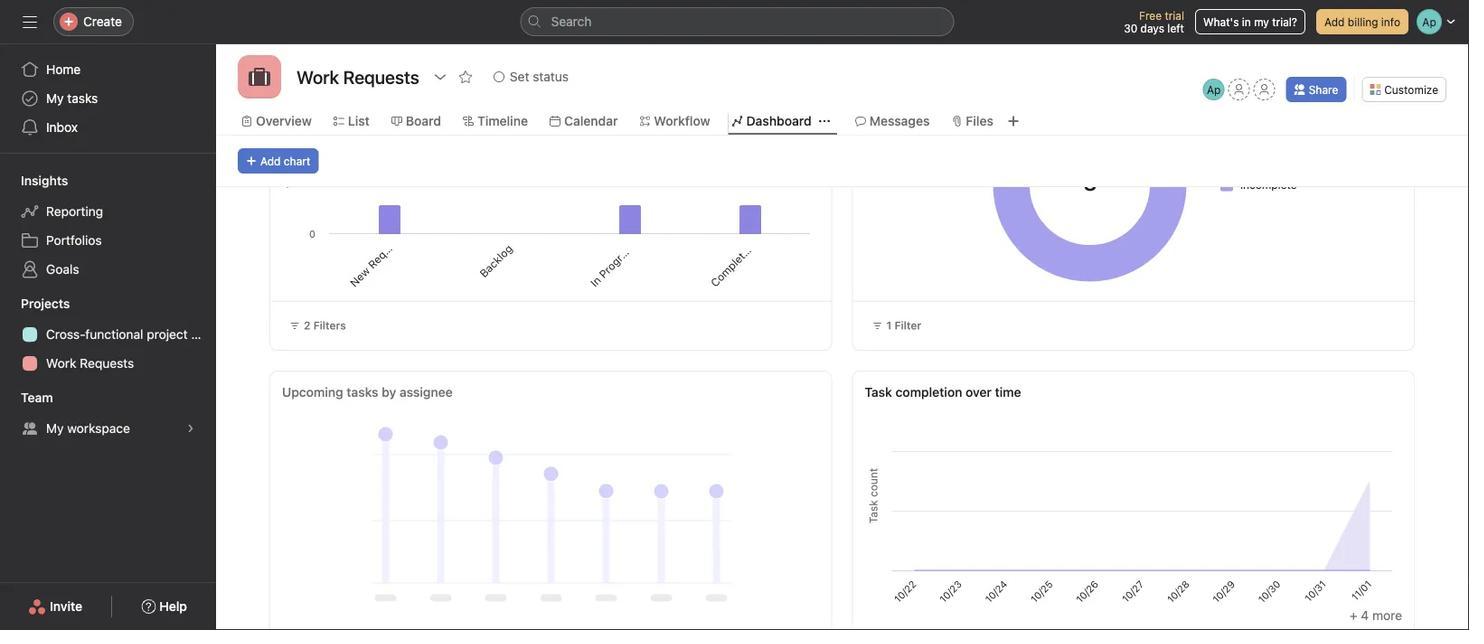 Task type: describe. For each thing, give the bounding box(es) containing it.
list link
[[333, 111, 370, 131]]

trial?
[[1272, 15, 1297, 28]]

add chart
[[260, 155, 310, 167]]

plan
[[191, 327, 216, 342]]

team button
[[0, 387, 53, 409]]

info
[[1381, 15, 1401, 28]]

add chart button
[[238, 148, 319, 174]]

reporting
[[46, 204, 103, 219]]

workspace
[[67, 421, 130, 436]]

4
[[1361, 608, 1369, 623]]

tasks for my
[[67, 91, 98, 106]]

work requests
[[46, 356, 134, 371]]

my tasks
[[46, 91, 98, 106]]

completion
[[896, 385, 962, 400]]

1 filter
[[887, 319, 922, 332]]

invite button
[[16, 590, 94, 623]]

portfolios
[[46, 233, 102, 248]]

filter
[[895, 319, 922, 332]]

what's in my trial? button
[[1195, 9, 1306, 34]]

chart
[[284, 155, 310, 167]]

2 filters
[[304, 319, 346, 332]]

2
[[304, 319, 311, 332]]

workflow
[[654, 113, 710, 128]]

search
[[551, 14, 592, 29]]

create button
[[53, 7, 134, 36]]

set status button
[[485, 64, 577, 90]]

inbox
[[46, 120, 78, 135]]

project
[[147, 327, 188, 342]]

incomplete
[[1240, 179, 1297, 191]]

tasks for upcoming
[[347, 385, 378, 400]]

messages
[[870, 113, 930, 128]]

over time
[[966, 385, 1021, 400]]

completed
[[708, 241, 757, 289]]

customize
[[1384, 83, 1439, 96]]

1 filter button
[[864, 313, 930, 338]]

task
[[865, 385, 892, 400]]

add tab image
[[1006, 114, 1021, 128]]

overview link
[[241, 111, 312, 131]]

home link
[[10, 55, 205, 84]]

inbox link
[[10, 113, 205, 142]]

list
[[348, 113, 370, 128]]

filters
[[313, 319, 346, 332]]

help
[[159, 599, 187, 614]]

reporting link
[[10, 197, 205, 226]]

free trial 30 days left
[[1124, 9, 1184, 34]]

set
[[510, 69, 529, 84]]

help button
[[130, 590, 199, 623]]

days
[[1141, 22, 1165, 34]]

projects button
[[0, 295, 70, 313]]

calendar link
[[550, 111, 618, 131]]

new requests
[[347, 229, 408, 289]]

ap button
[[1203, 79, 1225, 100]]

workflow link
[[640, 111, 710, 131]]

upcoming tasks by assignee
[[282, 385, 453, 400]]

billing
[[1348, 15, 1378, 28]]

+ 4 more
[[1350, 608, 1402, 623]]

projects
[[21, 296, 70, 311]]

2 filters button
[[281, 313, 354, 338]]

+
[[1350, 608, 1358, 623]]

work requests link
[[10, 349, 205, 378]]

dashboard
[[746, 113, 812, 128]]

free
[[1139, 9, 1162, 22]]

show options image
[[433, 70, 447, 84]]

set status
[[510, 69, 569, 84]]

ap
[[1207, 83, 1221, 96]]



Task type: vqa. For each thing, say whether or not it's contained in the screenshot.
the brainstorm
no



Task type: locate. For each thing, give the bounding box(es) containing it.
requests inside projects element
[[80, 356, 134, 371]]

add billing info
[[1325, 15, 1401, 28]]

insights
[[21, 173, 68, 188]]

my up inbox
[[46, 91, 64, 106]]

tasks down home
[[67, 91, 98, 106]]

0 horizontal spatial requests
[[80, 356, 134, 371]]

0 horizontal spatial tasks
[[67, 91, 98, 106]]

what's
[[1203, 15, 1239, 28]]

cross-functional project plan link
[[10, 320, 216, 349]]

insights element
[[0, 165, 216, 288]]

requests inside new requests
[[366, 229, 408, 271]]

my
[[46, 91, 64, 106], [46, 421, 64, 436]]

1 my from the top
[[46, 91, 64, 106]]

add left billing
[[1325, 15, 1345, 28]]

0 vertical spatial my
[[46, 91, 64, 106]]

share
[[1309, 83, 1338, 96]]

calendar
[[564, 113, 618, 128]]

backlog
[[477, 242, 515, 280]]

1 horizontal spatial add
[[1325, 15, 1345, 28]]

my inside teams element
[[46, 421, 64, 436]]

cross-
[[46, 327, 85, 342]]

add for add billing info
[[1325, 15, 1345, 28]]

briefcase image
[[249, 66, 270, 88]]

my for my workspace
[[46, 421, 64, 436]]

functional
[[85, 327, 143, 342]]

30
[[1124, 22, 1138, 34]]

dashboard link
[[732, 111, 812, 131]]

share button
[[1286, 77, 1347, 102]]

my tasks link
[[10, 84, 205, 113]]

hide sidebar image
[[23, 14, 37, 29]]

1 horizontal spatial tasks
[[347, 385, 378, 400]]

2 my from the top
[[46, 421, 64, 436]]

files link
[[952, 111, 994, 131]]

search list box
[[520, 7, 954, 36]]

add
[[1325, 15, 1345, 28], [260, 155, 281, 167]]

0 vertical spatial add
[[1325, 15, 1345, 28]]

see details, my workspace image
[[185, 423, 196, 434]]

more
[[1373, 608, 1402, 623]]

customize button
[[1362, 77, 1447, 102]]

cross-functional project plan
[[46, 327, 216, 342]]

trial
[[1165, 9, 1184, 22]]

in
[[1242, 15, 1251, 28]]

requests for work
[[80, 356, 134, 371]]

global element
[[0, 44, 216, 153]]

progress
[[597, 240, 638, 281]]

add left the chart on the top left of the page
[[260, 155, 281, 167]]

goals
[[46, 262, 79, 277]]

tab actions image
[[819, 116, 830, 127]]

in progress
[[588, 240, 638, 289]]

status
[[533, 69, 569, 84]]

home
[[46, 62, 81, 77]]

tasks
[[67, 91, 98, 106], [347, 385, 378, 400]]

add to starred image
[[458, 70, 473, 84]]

tasks right upcoming in the bottom of the page
[[347, 385, 378, 400]]

1 horizontal spatial requests
[[366, 229, 408, 271]]

board
[[406, 113, 441, 128]]

tasks inside my tasks link
[[67, 91, 98, 106]]

by assignee
[[382, 385, 453, 400]]

work
[[46, 356, 76, 371]]

0 horizontal spatial add
[[260, 155, 281, 167]]

projects element
[[0, 288, 216, 382]]

my
[[1254, 15, 1269, 28]]

requests
[[366, 229, 408, 271], [80, 356, 134, 371]]

invite
[[50, 599, 82, 614]]

my down 'team'
[[46, 421, 64, 436]]

overview
[[256, 113, 312, 128]]

insights button
[[0, 172, 68, 190]]

1 vertical spatial my
[[46, 421, 64, 436]]

create
[[83, 14, 122, 29]]

new
[[347, 264, 372, 289]]

requests for new
[[366, 229, 408, 271]]

my inside global element
[[46, 91, 64, 106]]

portfolios link
[[10, 226, 205, 255]]

1 vertical spatial requests
[[80, 356, 134, 371]]

None text field
[[292, 61, 424, 93]]

add for add chart
[[260, 155, 281, 167]]

in
[[588, 274, 603, 289]]

1 vertical spatial add
[[260, 155, 281, 167]]

files
[[966, 113, 994, 128]]

task completion over time
[[865, 385, 1021, 400]]

0 vertical spatial tasks
[[67, 91, 98, 106]]

what's in my trial?
[[1203, 15, 1297, 28]]

0 vertical spatial requests
[[366, 229, 408, 271]]

my workspace
[[46, 421, 130, 436]]

search button
[[520, 7, 954, 36]]

timeline
[[477, 113, 528, 128]]

my workspace link
[[10, 414, 205, 443]]

board link
[[391, 111, 441, 131]]

messages link
[[855, 111, 930, 131]]

goals link
[[10, 255, 205, 284]]

team
[[21, 390, 53, 405]]

teams element
[[0, 382, 216, 447]]

+ 4 more button
[[1350, 608, 1402, 623]]

1 vertical spatial tasks
[[347, 385, 378, 400]]

add billing info button
[[1316, 9, 1409, 34]]

my for my tasks
[[46, 91, 64, 106]]

1
[[887, 319, 892, 332]]



